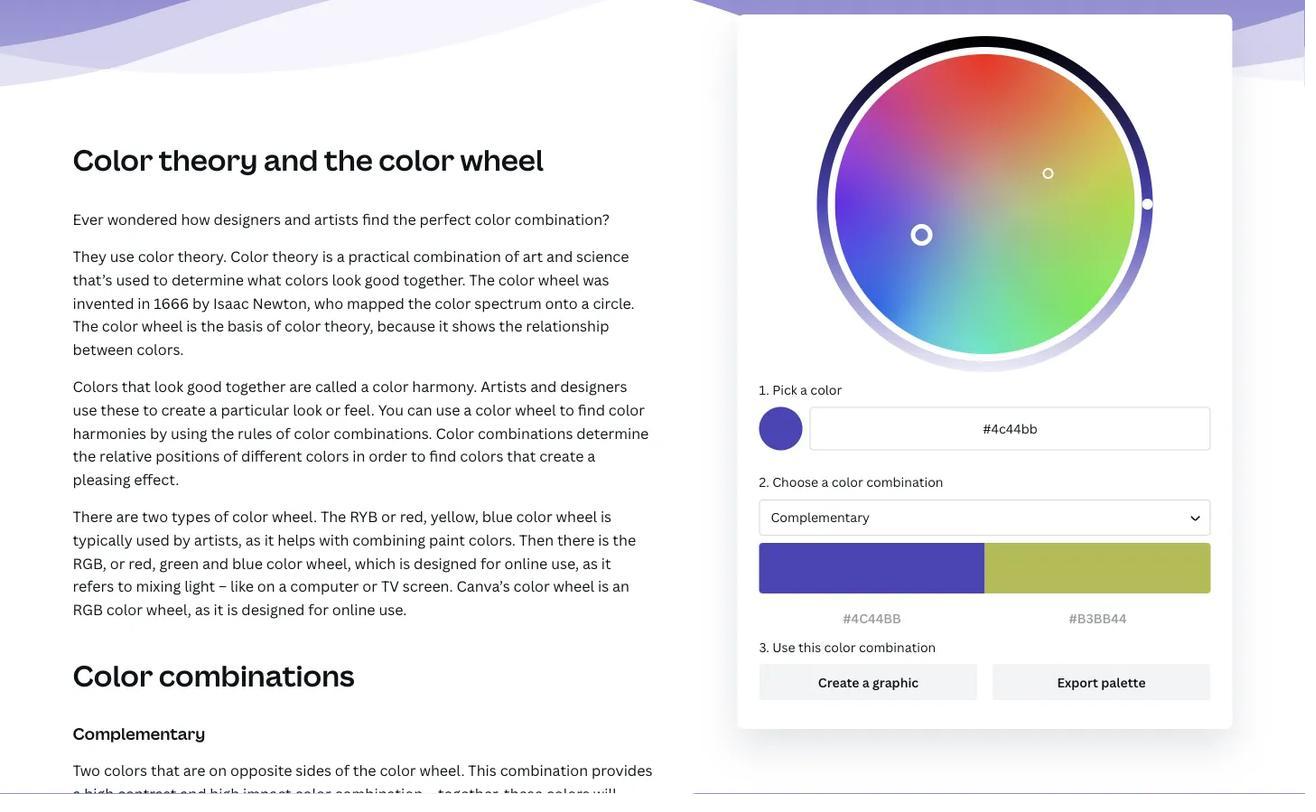 Task type: vqa. For each thing, say whether or not it's contained in the screenshot.
bottom "these"
yes



Task type: locate. For each thing, give the bounding box(es) containing it.
1 vertical spatial wheel,
[[146, 599, 191, 619]]

for down computer
[[308, 599, 329, 619]]

theory up what
[[272, 247, 319, 266]]

good
[[365, 270, 400, 289], [187, 377, 222, 396]]

0 horizontal spatial by
[[150, 423, 167, 443]]

1 horizontal spatial use
[[110, 247, 134, 266]]

and right artists
[[530, 377, 557, 396]]

the up with
[[321, 507, 346, 526]]

online down computer
[[332, 599, 375, 619]]

red, up mixing
[[129, 553, 156, 573]]

colors inside they use color theory. color theory is a practical combination of art and science that's used to determine what colors look good together. the color wheel was invented in 1666 by isaac newton, who mapped the color spectrum onto a circle. the color wheel is the basis of color theory, because it shows the relationship between colors.
[[285, 270, 329, 289]]

2. choose a color combination
[[759, 473, 944, 491]]

or inside colors that look good together are called a color harmony. artists and designers use these to create a particular look or feel. you can use a color wheel to find color harmonies by using the rules of color combinations. color combinations determine the relative positions of different colors in order to find colors that create a pleasing effect.
[[326, 400, 341, 419]]

use right they
[[110, 247, 134, 266]]

high
[[84, 784, 114, 794], [210, 784, 240, 794]]

wheel, up computer
[[306, 553, 351, 573]]

1 horizontal spatial good
[[365, 270, 400, 289]]

together
[[226, 377, 286, 396]]

0 vertical spatial in
[[138, 293, 150, 313]]

0 horizontal spatial create
[[161, 400, 206, 419]]

theory
[[159, 140, 258, 179], [272, 247, 319, 266]]

as
[[246, 530, 261, 550], [583, 553, 598, 573], [195, 599, 210, 619]]

these right together,
[[504, 784, 543, 794]]

ever
[[73, 209, 104, 229]]

by inside there are two types of color wheel. the ryb or red, yellow, blue color wheel is typically used by artists, as it helps with combining paint colors. then there is the rgb, or red, green and blue color wheel, which is designed for online use, as it refers to mixing light – like on a computer or tv screen. canva's color wheel is an rgb color wheel, as it is designed for online use.
[[173, 530, 191, 550]]

0 vertical spatial as
[[246, 530, 261, 550]]

harmony.
[[412, 377, 477, 396]]

1 vertical spatial by
[[150, 423, 167, 443]]

slider
[[817, 36, 1153, 372]]

which
[[355, 553, 396, 573]]

1 vertical spatial complementary
[[73, 723, 205, 745]]

2 vertical spatial the
[[321, 507, 346, 526]]

the down spectrum
[[499, 316, 523, 336]]

1 vertical spatial good
[[187, 377, 222, 396]]

complementary down choose
[[771, 509, 870, 526]]

and up artists
[[264, 140, 318, 179]]

are left 'called'
[[289, 377, 312, 396]]

they
[[73, 247, 107, 266]]

art
[[523, 247, 543, 266]]

practical
[[348, 247, 410, 266]]

0 vertical spatial by
[[192, 293, 210, 313]]

called
[[315, 377, 357, 396]]

for up 'canva's'
[[481, 553, 501, 573]]

there
[[73, 507, 113, 526]]

1 horizontal spatial these
[[504, 784, 543, 794]]

find up the practical
[[362, 209, 389, 229]]

used
[[116, 270, 150, 289], [136, 530, 170, 550]]

color down rgb
[[73, 656, 153, 695]]

0 vertical spatial blue
[[482, 507, 513, 526]]

basis
[[228, 316, 263, 336]]

a down harmony.
[[464, 400, 472, 419]]

1 vertical spatial online
[[332, 599, 375, 619]]

blue
[[482, 507, 513, 526], [232, 553, 263, 573]]

that inside two colors that are on opposite sides of the color wheel. this combination provides a high contrast and high impact color combination – together, these colors wil
[[151, 761, 180, 780]]

use,
[[551, 553, 579, 573]]

1 horizontal spatial are
[[183, 761, 206, 780]]

there
[[557, 530, 595, 550]]

wheel, down mixing
[[146, 599, 191, 619]]

2 vertical spatial as
[[195, 599, 210, 619]]

2.
[[759, 473, 770, 491]]

or down 'called'
[[326, 400, 341, 419]]

the inside there are two types of color wheel. the ryb or red, yellow, blue color wheel is typically used by artists, as it helps with combining paint colors. then there is the rgb, or red, green and blue color wheel, which is designed for online use, as it refers to mixing light – like on a computer or tv screen. canva's color wheel is an rgb color wheel, as it is designed for online use.
[[321, 507, 346, 526]]

wheel,
[[306, 553, 351, 573], [146, 599, 191, 619]]

0 horizontal spatial in
[[138, 293, 150, 313]]

0 horizontal spatial look
[[154, 377, 184, 396]]

wheel up there
[[556, 507, 597, 526]]

None text field
[[810, 407, 1211, 450]]

0 horizontal spatial colors.
[[137, 339, 184, 359]]

who
[[314, 293, 343, 313]]

impact
[[243, 784, 292, 794]]

the
[[324, 140, 373, 179], [393, 209, 416, 229], [408, 293, 431, 313], [201, 316, 224, 336], [499, 316, 523, 336], [211, 423, 234, 443], [73, 446, 96, 466], [613, 530, 636, 550], [353, 761, 376, 780]]

and inside two colors that are on opposite sides of the color wheel. this combination provides a high contrast and high impact color combination – together, these colors wil
[[180, 784, 206, 794]]

1 high from the left
[[84, 784, 114, 794]]

by
[[192, 293, 210, 313], [150, 423, 167, 443], [173, 530, 191, 550]]

a down the two
[[73, 784, 81, 794]]

opposite
[[230, 761, 292, 780]]

wheel. inside there are two types of color wheel. the ryb or red, yellow, blue color wheel is typically used by artists, as it helps with combining paint colors. then there is the rgb, or red, green and blue color wheel, which is designed for online use, as it refers to mixing light – like on a computer or tv screen. canva's color wheel is an rgb color wheel, as it is designed for online use.
[[272, 507, 317, 526]]

0 horizontal spatial find
[[362, 209, 389, 229]]

color
[[73, 140, 153, 179], [230, 247, 269, 266], [436, 423, 474, 443], [73, 656, 153, 695]]

that right colors at left top
[[122, 377, 151, 396]]

ever wondered how designers and artists find the perfect color combination?
[[73, 209, 610, 229]]

0 vertical spatial find
[[362, 209, 389, 229]]

1 vertical spatial combinations
[[159, 656, 355, 695]]

color down harmony.
[[436, 423, 474, 443]]

1 vertical spatial theory
[[272, 247, 319, 266]]

– inside two colors that are on opposite sides of the color wheel. this combination provides a high contrast and high impact color combination – together, these colors wil
[[426, 784, 435, 794]]

1 horizontal spatial designed
[[414, 553, 477, 573]]

or down typically
[[110, 553, 125, 573]]

are inside colors that look good together are called a color harmony. artists and designers use these to create a particular look or feel. you can use a color wheel to find color harmonies by using the rules of color combinations. color combinations determine the relative positions of different colors in order to find colors that create a pleasing effect.
[[289, 377, 312, 396]]

use down harmony.
[[436, 400, 460, 419]]

1 vertical spatial blue
[[232, 553, 263, 573]]

and inside colors that look good together are called a color harmony. artists and designers use these to create a particular look or feel. you can use a color wheel to find color harmonies by using the rules of color combinations. color combinations determine the relative positions of different colors in order to find colors that create a pleasing effect.
[[530, 377, 557, 396]]

that
[[122, 377, 151, 396], [507, 446, 536, 466], [151, 761, 180, 780]]

good inside colors that look good together are called a color harmony. artists and designers use these to create a particular look or feel. you can use a color wheel to find color harmonies by using the rules of color combinations. color combinations determine the relative positions of different colors in order to find colors that create a pleasing effect.
[[187, 377, 222, 396]]

1 horizontal spatial in
[[353, 446, 365, 466]]

and down artists,
[[202, 553, 229, 573]]

determine
[[172, 270, 244, 289], [577, 423, 649, 443]]

1 vertical spatial determine
[[577, 423, 649, 443]]

designed down paint
[[414, 553, 477, 573]]

blue up like
[[232, 553, 263, 573]]

wheel up onto
[[538, 270, 579, 289]]

to right the refers
[[118, 576, 132, 596]]

0 vertical spatial on
[[257, 576, 275, 596]]

0 horizontal spatial –
[[219, 576, 227, 596]]

combination inside they use color theory. color theory is a practical combination of art and science that's used to determine what colors look good together. the color wheel was invented in 1666 by isaac newton, who mapped the color spectrum onto a circle. the color wheel is the basis of color theory, because it shows the relationship between colors.
[[413, 247, 501, 266]]

0 vertical spatial are
[[289, 377, 312, 396]]

0 vertical spatial theory
[[159, 140, 258, 179]]

as right use,
[[583, 553, 598, 573]]

of right "sides" on the bottom
[[335, 761, 350, 780]]

it
[[439, 316, 449, 336], [264, 530, 274, 550], [602, 553, 611, 573], [214, 599, 224, 619]]

look up who
[[332, 270, 361, 289]]

by inside they use color theory. color theory is a practical combination of art and science that's used to determine what colors look good together. the color wheel was invented in 1666 by isaac newton, who mapped the color spectrum onto a circle. the color wheel is the basis of color theory, because it shows the relationship between colors.
[[192, 293, 210, 313]]

are inside two colors that are on opposite sides of the color wheel. this combination provides a high contrast and high impact color combination – together, these colors wil
[[183, 761, 206, 780]]

the up spectrum
[[469, 270, 495, 289]]

these
[[101, 400, 139, 419], [504, 784, 543, 794]]

on right like
[[257, 576, 275, 596]]

complementary
[[771, 509, 870, 526], [73, 723, 205, 745]]

designers
[[214, 209, 281, 229], [560, 377, 628, 396]]

on left opposite
[[209, 761, 227, 780]]

create up using
[[161, 400, 206, 419]]

0 horizontal spatial complementary
[[73, 723, 205, 745]]

on
[[257, 576, 275, 596], [209, 761, 227, 780]]

ryb
[[350, 507, 378, 526]]

1 horizontal spatial on
[[257, 576, 275, 596]]

the left "rules" at the left bottom
[[211, 423, 234, 443]]

0 horizontal spatial blue
[[232, 553, 263, 573]]

0 vertical spatial create
[[161, 400, 206, 419]]

high down opposite
[[210, 784, 240, 794]]

used up invented
[[116, 270, 150, 289]]

combinations
[[478, 423, 573, 443], [159, 656, 355, 695]]

wheel. up helps
[[272, 507, 317, 526]]

by right 1666
[[192, 293, 210, 313]]

shows
[[452, 316, 496, 336]]

wheel down 1666
[[142, 316, 183, 336]]

1 horizontal spatial –
[[426, 784, 435, 794]]

1 horizontal spatial complementary
[[771, 509, 870, 526]]

1 vertical spatial as
[[583, 553, 598, 573]]

0 horizontal spatial as
[[195, 599, 210, 619]]

wheel. up together,
[[420, 761, 465, 780]]

the inside there are two types of color wheel. the ryb or red, yellow, blue color wheel is typically used by artists, as it helps with combining paint colors. then there is the rgb, or red, green and blue color wheel, which is designed for online use, as it refers to mixing light – like on a computer or tv screen. canva's color wheel is an rgb color wheel, as it is designed for online use.
[[613, 530, 636, 550]]

colors. inside there are two types of color wheel. the ryb or red, yellow, blue color wheel is typically used by artists, as it helps with combining paint colors. then there is the rgb, or red, green and blue color wheel, which is designed for online use, as it refers to mixing light – like on a computer or tv screen. canva's color wheel is an rgb color wheel, as it is designed for online use.
[[469, 530, 516, 550]]

0 horizontal spatial wheel,
[[146, 599, 191, 619]]

by up green
[[173, 530, 191, 550]]

are left opposite
[[183, 761, 206, 780]]

find
[[362, 209, 389, 229], [578, 400, 605, 419], [429, 446, 457, 466]]

1 horizontal spatial theory
[[272, 247, 319, 266]]

onto
[[545, 293, 578, 313]]

newton,
[[253, 293, 311, 313]]

color up what
[[230, 247, 269, 266]]

0 vertical spatial used
[[116, 270, 150, 289]]

together.
[[403, 270, 466, 289]]

to
[[153, 270, 168, 289], [143, 400, 158, 419], [560, 400, 575, 419], [411, 446, 426, 466], [118, 576, 132, 596]]

combination
[[413, 247, 501, 266], [867, 473, 944, 491], [859, 638, 936, 655], [500, 761, 588, 780], [335, 784, 423, 794]]

online down then
[[505, 553, 548, 573]]

0 horizontal spatial on
[[209, 761, 227, 780]]

0 horizontal spatial for
[[308, 599, 329, 619]]

2 horizontal spatial look
[[332, 270, 361, 289]]

look down 'called'
[[293, 400, 322, 419]]

1 horizontal spatial designers
[[560, 377, 628, 396]]

color
[[379, 140, 455, 179], [475, 209, 511, 229], [138, 247, 174, 266], [499, 270, 535, 289], [435, 293, 471, 313], [102, 316, 138, 336], [285, 316, 321, 336], [372, 377, 409, 396], [811, 381, 842, 398], [475, 400, 512, 419], [609, 400, 645, 419], [294, 423, 330, 443], [832, 473, 864, 491], [232, 507, 268, 526], [516, 507, 553, 526], [266, 553, 303, 573], [514, 576, 550, 596], [106, 599, 143, 619], [824, 638, 856, 655], [380, 761, 416, 780], [295, 784, 331, 794]]

1 vertical spatial find
[[578, 400, 605, 419]]

or up the combining
[[381, 507, 396, 526]]

0 horizontal spatial wheel.
[[272, 507, 317, 526]]

was
[[583, 270, 609, 289]]

in left 1666
[[138, 293, 150, 313]]

this
[[799, 638, 821, 655]]

1 vertical spatial –
[[426, 784, 435, 794]]

the up 'between'
[[73, 316, 98, 336]]

invented
[[73, 293, 134, 313]]

1 horizontal spatial high
[[210, 784, 240, 794]]

it left helps
[[264, 530, 274, 550]]

0 vertical spatial wheel,
[[306, 553, 351, 573]]

designers down relationship
[[560, 377, 628, 396]]

of down "rules" at the left bottom
[[223, 446, 238, 466]]

0 vertical spatial –
[[219, 576, 227, 596]]

1 horizontal spatial by
[[173, 530, 191, 550]]

on inside there are two types of color wheel. the ryb or red, yellow, blue color wheel is typically used by artists, as it helps with combining paint colors. then there is the rgb, or red, green and blue color wheel, which is designed for online use, as it refers to mixing light – like on a computer or tv screen. canva's color wheel is an rgb color wheel, as it is designed for online use.
[[257, 576, 275, 596]]

a
[[337, 247, 345, 266], [581, 293, 590, 313], [361, 377, 369, 396], [801, 381, 808, 398], [209, 400, 217, 419], [464, 400, 472, 419], [588, 446, 596, 466], [822, 473, 829, 491], [279, 576, 287, 596], [73, 784, 81, 794]]

0 vertical spatial designers
[[214, 209, 281, 229]]

and right art
[[547, 247, 573, 266]]

that down artists
[[507, 446, 536, 466]]

2 vertical spatial are
[[183, 761, 206, 780]]

to right order
[[411, 446, 426, 466]]

0 vertical spatial the
[[469, 270, 495, 289]]

rgb,
[[73, 553, 107, 573]]

1 horizontal spatial look
[[293, 400, 322, 419]]

0 horizontal spatial good
[[187, 377, 222, 396]]

used inside they use color theory. color theory is a practical combination of art and science that's used to determine what colors look good together. the color wheel was invented in 1666 by isaac newton, who mapped the color spectrum onto a circle. the color wheel is the basis of color theory, because it shows the relationship between colors.
[[116, 270, 150, 289]]

these inside colors that look good together are called a color harmony. artists and designers use these to create a particular look or feel. you can use a color wheel to find color harmonies by using the rules of color combinations. color combinations determine the relative positions of different colors in order to find colors that create a pleasing effect.
[[101, 400, 139, 419]]

use
[[110, 247, 134, 266], [73, 400, 97, 419], [436, 400, 460, 419]]

combination?
[[515, 209, 610, 229]]

colors. inside they use color theory. color theory is a practical combination of art and science that's used to determine what colors look good together. the color wheel was invented in 1666 by isaac newton, who mapped the color spectrum onto a circle. the color wheel is the basis of color theory, because it shows the relationship between colors.
[[137, 339, 184, 359]]

1 horizontal spatial find
[[429, 446, 457, 466]]

a right like
[[279, 576, 287, 596]]

0 vertical spatial these
[[101, 400, 139, 419]]

in inside they use color theory. color theory is a practical combination of art and science that's used to determine what colors look good together. the color wheel was invented in 1666 by isaac newton, who mapped the color spectrum onto a circle. the color wheel is the basis of color theory, because it shows the relationship between colors.
[[138, 293, 150, 313]]

2 horizontal spatial find
[[578, 400, 605, 419]]

– left like
[[219, 576, 227, 596]]

wondered
[[107, 209, 178, 229]]

colors. down 1666
[[137, 339, 184, 359]]

in left order
[[353, 446, 365, 466]]

1 horizontal spatial as
[[246, 530, 261, 550]]

rgb
[[73, 599, 103, 619]]

that up contrast
[[151, 761, 180, 780]]

complementary inside button
[[771, 509, 870, 526]]

canva's
[[457, 576, 510, 596]]

designed down like
[[242, 599, 305, 619]]

to up harmonies
[[143, 400, 158, 419]]

blue right yellow,
[[482, 507, 513, 526]]

0 vertical spatial determine
[[172, 270, 244, 289]]

1 vertical spatial these
[[504, 784, 543, 794]]

2 horizontal spatial by
[[192, 293, 210, 313]]

wheel.
[[272, 507, 317, 526], [420, 761, 465, 780]]

wheel down artists
[[515, 400, 556, 419]]

1 horizontal spatial wheel.
[[420, 761, 465, 780]]

two colors that are on opposite sides of the color wheel. this combination provides a high contrast and high impact color combination – together, these colors wil
[[73, 761, 653, 794]]

1 horizontal spatial for
[[481, 553, 501, 573]]

0 horizontal spatial theory
[[159, 140, 258, 179]]

use down colors at left top
[[73, 400, 97, 419]]

contrast
[[117, 784, 177, 794]]

green
[[159, 553, 199, 573]]

1 vertical spatial wheel.
[[420, 761, 465, 780]]

of left art
[[505, 247, 519, 266]]

0 vertical spatial look
[[332, 270, 361, 289]]

feel.
[[344, 400, 375, 419]]

the
[[469, 270, 495, 289], [73, 316, 98, 336], [321, 507, 346, 526]]

complementary up contrast
[[73, 723, 205, 745]]

good up using
[[187, 377, 222, 396]]

in
[[138, 293, 150, 313], [353, 446, 365, 466]]

– inside there are two types of color wheel. the ryb or red, yellow, blue color wheel is typically used by artists, as it helps with combining paint colors. then there is the rgb, or red, green and blue color wheel, which is designed for online use, as it refers to mixing light – like on a computer or tv screen. canva's color wheel is an rgb color wheel, as it is designed for online use.
[[219, 576, 227, 596]]

color inside they use color theory. color theory is a practical combination of art and science that's used to determine what colors look good together. the color wheel was invented in 1666 by isaac newton, who mapped the color spectrum onto a circle. the color wheel is the basis of color theory, because it shows the relationship between colors.
[[230, 247, 269, 266]]

theory up how
[[159, 140, 258, 179]]

like
[[230, 576, 254, 596]]

a down 'ever wondered how designers and artists find the perfect color combination?'
[[337, 247, 345, 266]]

1 vertical spatial are
[[116, 507, 139, 526]]

0 vertical spatial colors.
[[137, 339, 184, 359]]

are left two
[[116, 507, 139, 526]]

as down light in the bottom of the page
[[195, 599, 210, 619]]

0 vertical spatial combinations
[[478, 423, 573, 443]]

a up feel.
[[361, 377, 369, 396]]

0 vertical spatial complementary
[[771, 509, 870, 526]]

determine inside they use color theory. color theory is a practical combination of art and science that's used to determine what colors look good together. the color wheel was invented in 1666 by isaac newton, who mapped the color spectrum onto a circle. the color wheel is the basis of color theory, because it shows the relationship between colors.
[[172, 270, 244, 289]]

1 vertical spatial for
[[308, 599, 329, 619]]

1 vertical spatial used
[[136, 530, 170, 550]]

designed
[[414, 553, 477, 573], [242, 599, 305, 619]]

combinations inside colors that look good together are called a color harmony. artists and designers use these to create a particular look or feel. you can use a color wheel to find color harmonies by using the rules of color combinations. color combinations determine the relative positions of different colors in order to find colors that create a pleasing effect.
[[478, 423, 573, 443]]

0 horizontal spatial red,
[[129, 553, 156, 573]]

designers right how
[[214, 209, 281, 229]]

by inside colors that look good together are called a color harmony. artists and designers use these to create a particular look or feel. you can use a color wheel to find color harmonies by using the rules of color combinations. color combinations determine the relative positions of different colors in order to find colors that create a pleasing effect.
[[150, 423, 167, 443]]

these inside two colors that are on opposite sides of the color wheel. this combination provides a high contrast and high impact color combination – together, these colors wil
[[504, 784, 543, 794]]

colors that look good together are called a color harmony. artists and designers use these to create a particular look or feel. you can use a color wheel to find color harmonies by using the rules of color combinations. color combinations determine the relative positions of different colors in order to find colors that create a pleasing effect.
[[73, 377, 649, 489]]

0 vertical spatial for
[[481, 553, 501, 573]]

2 horizontal spatial are
[[289, 377, 312, 396]]

1 vertical spatial designers
[[560, 377, 628, 396]]

1 horizontal spatial wheel,
[[306, 553, 351, 573]]

0 vertical spatial designed
[[414, 553, 477, 573]]

colors. down yellow,
[[469, 530, 516, 550]]

paint
[[429, 530, 465, 550]]

1 horizontal spatial the
[[321, 507, 346, 526]]

helps
[[278, 530, 316, 550]]

0 horizontal spatial designed
[[242, 599, 305, 619]]

1. pick a color
[[759, 381, 842, 398]]

of up artists,
[[214, 507, 229, 526]]

0 horizontal spatial determine
[[172, 270, 244, 289]]

of
[[505, 247, 519, 266], [267, 316, 281, 336], [276, 423, 290, 443], [223, 446, 238, 466], [214, 507, 229, 526], [335, 761, 350, 780]]

2 vertical spatial by
[[173, 530, 191, 550]]

high down the two
[[84, 784, 114, 794]]

designers inside colors that look good together are called a color harmony. artists and designers use these to create a particular look or feel. you can use a color wheel to find color harmonies by using the rules of color combinations. color combinations determine the relative positions of different colors in order to find colors that create a pleasing effect.
[[560, 377, 628, 396]]

red, up the combining
[[400, 507, 427, 526]]

wheel
[[460, 140, 544, 179], [538, 270, 579, 289], [142, 316, 183, 336], [515, 400, 556, 419], [556, 507, 597, 526], [554, 576, 595, 596]]

look up using
[[154, 377, 184, 396]]

1 horizontal spatial colors.
[[469, 530, 516, 550]]

the inside two colors that are on opposite sides of the color wheel. this combination provides a high contrast and high impact color combination – together, these colors wil
[[353, 761, 376, 780]]



Task type: describe. For each thing, give the bounding box(es) containing it.
1 vertical spatial designed
[[242, 599, 305, 619]]

tv
[[381, 576, 399, 596]]

rules
[[238, 423, 272, 443]]

light
[[184, 576, 215, 596]]

use inside they use color theory. color theory is a practical combination of art and science that's used to determine what colors look good together. the color wheel was invented in 1666 by isaac newton, who mapped the color spectrum onto a circle. the color wheel is the basis of color theory, because it shows the relationship between colors.
[[110, 247, 134, 266]]

of inside there are two types of color wheel. the ryb or red, yellow, blue color wheel is typically used by artists, as it helps with combining paint colors. then there is the rgb, or red, green and blue color wheel, which is designed for online use, as it refers to mixing light – like on a computer or tv screen. canva's color wheel is an rgb color wheel, as it is designed for online use.
[[214, 507, 229, 526]]

are inside there are two types of color wheel. the ryb or red, yellow, blue color wheel is typically used by artists, as it helps with combining paint colors. then there is the rgb, or red, green and blue color wheel, which is designed for online use, as it refers to mixing light – like on a computer or tv screen. canva's color wheel is an rgb color wheel, as it is designed for online use.
[[116, 507, 139, 526]]

that's
[[73, 270, 113, 289]]

a right the pick
[[801, 381, 808, 398]]

3.
[[759, 638, 770, 655]]

2 high from the left
[[210, 784, 240, 794]]

with
[[319, 530, 349, 550]]

combinations.
[[334, 423, 433, 443]]

harmonies
[[73, 423, 146, 443]]

theory.
[[178, 247, 227, 266]]

or left tv
[[363, 576, 378, 596]]

1 vertical spatial red,
[[129, 553, 156, 573]]

0 horizontal spatial the
[[73, 316, 98, 336]]

0 horizontal spatial use
[[73, 400, 97, 419]]

isaac
[[213, 293, 249, 313]]

a inside there are two types of color wheel. the ryb or red, yellow, blue color wheel is typically used by artists, as it helps with combining paint colors. then there is the rgb, or red, green and blue color wheel, which is designed for online use, as it refers to mixing light – like on a computer or tv screen. canva's color wheel is an rgb color wheel, as it is designed for online use.
[[279, 576, 287, 596]]

effect.
[[134, 469, 179, 489]]

2 horizontal spatial as
[[583, 553, 598, 573]]

wheel. inside two colors that are on opposite sides of the color wheel. this combination provides a high contrast and high impact color combination – together, these colors wil
[[420, 761, 465, 780]]

artists
[[481, 377, 527, 396]]

typically
[[73, 530, 133, 550]]

color up ever
[[73, 140, 153, 179]]

artists
[[314, 209, 359, 229]]

and left artists
[[284, 209, 311, 229]]

colors
[[73, 377, 118, 396]]

color theory and the color wheel
[[73, 140, 544, 179]]

of up different
[[276, 423, 290, 443]]

sides
[[296, 761, 332, 780]]

good inside they use color theory. color theory is a practical combination of art and science that's used to determine what colors look good together. the color wheel was invented in 1666 by isaac newton, who mapped the color spectrum onto a circle. the color wheel is the basis of color theory, because it shows the relationship between colors.
[[365, 270, 400, 289]]

1666
[[154, 293, 189, 313]]

combining
[[353, 530, 426, 550]]

color inside colors that look good together are called a color harmony. artists and designers use these to create a particular look or feel. you can use a color wheel to find color harmonies by using the rules of color combinations. color combinations determine the relative positions of different colors in order to find colors that create a pleasing effect.
[[436, 423, 474, 443]]

two
[[142, 507, 168, 526]]

then
[[519, 530, 554, 550]]

wheel down use,
[[554, 576, 595, 596]]

a up there
[[588, 446, 596, 466]]

in inside colors that look good together are called a color harmony. artists and designers use these to create a particular look or feel. you can use a color wheel to find color harmonies by using the rules of color combinations. color combinations determine the relative positions of different colors in order to find colors that create a pleasing effect.
[[353, 446, 365, 466]]

particular
[[221, 400, 289, 419]]

they use color theory. color theory is a practical combination of art and science that's used to determine what colors look good together. the color wheel was invented in 1666 by isaac newton, who mapped the color spectrum onto a circle. the color wheel is the basis of color theory, because it shows the relationship between colors.
[[73, 247, 635, 359]]

it right use,
[[602, 553, 611, 573]]

2 vertical spatial find
[[429, 446, 457, 466]]

theory,
[[324, 316, 374, 336]]

use
[[773, 638, 796, 655]]

a right onto
[[581, 293, 590, 313]]

circle.
[[593, 293, 635, 313]]

it inside they use color theory. color theory is a practical combination of art and science that's used to determine what colors look good together. the color wheel was invented in 1666 by isaac newton, who mapped the color spectrum onto a circle. the color wheel is the basis of color theory, because it shows the relationship between colors.
[[439, 316, 449, 336]]

1 horizontal spatial online
[[505, 553, 548, 573]]

determine inside colors that look good together are called a color harmony. artists and designers use these to create a particular look or feel. you can use a color wheel to find color harmonies by using the rules of color combinations. color combinations determine the relative positions of different colors in order to find colors that create a pleasing effect.
[[577, 423, 649, 443]]

perfect
[[420, 209, 471, 229]]

can
[[407, 400, 432, 419]]

the left perfect
[[393, 209, 416, 229]]

relative
[[99, 446, 152, 466]]

screen.
[[403, 576, 453, 596]]

0 horizontal spatial combinations
[[159, 656, 355, 695]]

between
[[73, 339, 133, 359]]

3. use this color combination
[[759, 638, 936, 655]]

look inside they use color theory. color theory is a practical combination of art and science that's used to determine what colors look good together. the color wheel was invented in 1666 by isaac newton, who mapped the color spectrum onto a circle. the color wheel is the basis of color theory, because it shows the relationship between colors.
[[332, 270, 361, 289]]

provides
[[592, 761, 653, 780]]

a right choose
[[822, 473, 829, 491]]

together,
[[438, 784, 501, 794]]

positions
[[156, 446, 220, 466]]

1 vertical spatial look
[[154, 377, 184, 396]]

refers
[[73, 576, 114, 596]]

0 horizontal spatial designers
[[214, 209, 281, 229]]

used inside there are two types of color wheel. the ryb or red, yellow, blue color wheel is typically used by artists, as it helps with combining paint colors. then there is the rgb, or red, green and blue color wheel, which is designed for online use, as it refers to mixing light – like on a computer or tv screen. canva's color wheel is an rgb color wheel, as it is designed for online use.
[[136, 530, 170, 550]]

artists,
[[194, 530, 242, 550]]

two
[[73, 761, 100, 780]]

types
[[172, 507, 211, 526]]

the up pleasing
[[73, 446, 96, 466]]

use.
[[379, 599, 407, 619]]

to inside they use color theory. color theory is a practical combination of art and science that's used to determine what colors look good together. the color wheel was invented in 1666 by isaac newton, who mapped the color spectrum onto a circle. the color wheel is the basis of color theory, because it shows the relationship between colors.
[[153, 270, 168, 289]]

science
[[577, 247, 629, 266]]

color combinations
[[73, 656, 355, 695]]

wheel up perfect
[[460, 140, 544, 179]]

relationship
[[526, 316, 609, 336]]

spectrum
[[475, 293, 542, 313]]

because
[[377, 316, 435, 336]]

and inside there are two types of color wheel. the ryb or red, yellow, blue color wheel is typically used by artists, as it helps with combining paint colors. then there is the rgb, or red, green and blue color wheel, which is designed for online use, as it refers to mixing light – like on a computer or tv screen. canva's color wheel is an rgb color wheel, as it is designed for online use.
[[202, 553, 229, 573]]

yellow,
[[431, 507, 479, 526]]

you
[[378, 400, 404, 419]]

mapped
[[347, 293, 405, 313]]

1 vertical spatial that
[[507, 446, 536, 466]]

an
[[613, 576, 630, 596]]

on inside two colors that are on opposite sides of the color wheel. this combination provides a high contrast and high impact color combination – together, these colors wil
[[209, 761, 227, 780]]

using
[[171, 423, 207, 443]]

mixing
[[136, 576, 181, 596]]

to down relationship
[[560, 400, 575, 419]]

a left particular
[[209, 400, 217, 419]]

this
[[468, 761, 497, 780]]

wheel inside colors that look good together are called a color harmony. artists and designers use these to create a particular look or feel. you can use a color wheel to find color harmonies by using the rules of color combinations. color combinations determine the relative positions of different colors in order to find colors that create a pleasing effect.
[[515, 400, 556, 419]]

how
[[181, 209, 210, 229]]

1 horizontal spatial create
[[540, 446, 584, 466]]

theory inside they use color theory. color theory is a practical combination of art and science that's used to determine what colors look good together. the color wheel was invented in 1666 by isaac newton, who mapped the color spectrum onto a circle. the color wheel is the basis of color theory, because it shows the relationship between colors.
[[272, 247, 319, 266]]

choose
[[773, 473, 819, 491]]

2 vertical spatial look
[[293, 400, 322, 419]]

it down light in the bottom of the page
[[214, 599, 224, 619]]

1.
[[759, 381, 770, 398]]

order
[[369, 446, 408, 466]]

1 horizontal spatial red,
[[400, 507, 427, 526]]

a inside two colors that are on opposite sides of the color wheel. this combination provides a high contrast and high impact color combination – together, these colors wil
[[73, 784, 81, 794]]

to inside there are two types of color wheel. the ryb or red, yellow, blue color wheel is typically used by artists, as it helps with combining paint colors. then there is the rgb, or red, green and blue color wheel, which is designed for online use, as it refers to mixing light – like on a computer or tv screen. canva's color wheel is an rgb color wheel, as it is designed for online use.
[[118, 576, 132, 596]]

the up 'ever wondered how designers and artists find the perfect color combination?'
[[324, 140, 373, 179]]

2 horizontal spatial use
[[436, 400, 460, 419]]

and inside they use color theory. color theory is a practical combination of art and science that's used to determine what colors look good together. the color wheel was invented in 1666 by isaac newton, who mapped the color spectrum onto a circle. the color wheel is the basis of color theory, because it shows the relationship between colors.
[[547, 247, 573, 266]]

pick
[[773, 381, 798, 398]]

of down newton,
[[267, 316, 281, 336]]

0 vertical spatial that
[[122, 377, 151, 396]]

pleasing
[[73, 469, 131, 489]]

there are two types of color wheel. the ryb or red, yellow, blue color wheel is typically used by artists, as it helps with combining paint colors. then there is the rgb, or red, green and blue color wheel, which is designed for online use, as it refers to mixing light – like on a computer or tv screen. canva's color wheel is an rgb color wheel, as it is designed for online use.
[[73, 507, 636, 619]]

of inside two colors that are on opposite sides of the color wheel. this combination provides a high contrast and high impact color combination – together, these colors wil
[[335, 761, 350, 780]]

computer
[[290, 576, 359, 596]]

what
[[247, 270, 282, 289]]

complementary button
[[759, 499, 1211, 536]]

the up because
[[408, 293, 431, 313]]

different
[[241, 446, 302, 466]]

the down isaac
[[201, 316, 224, 336]]



